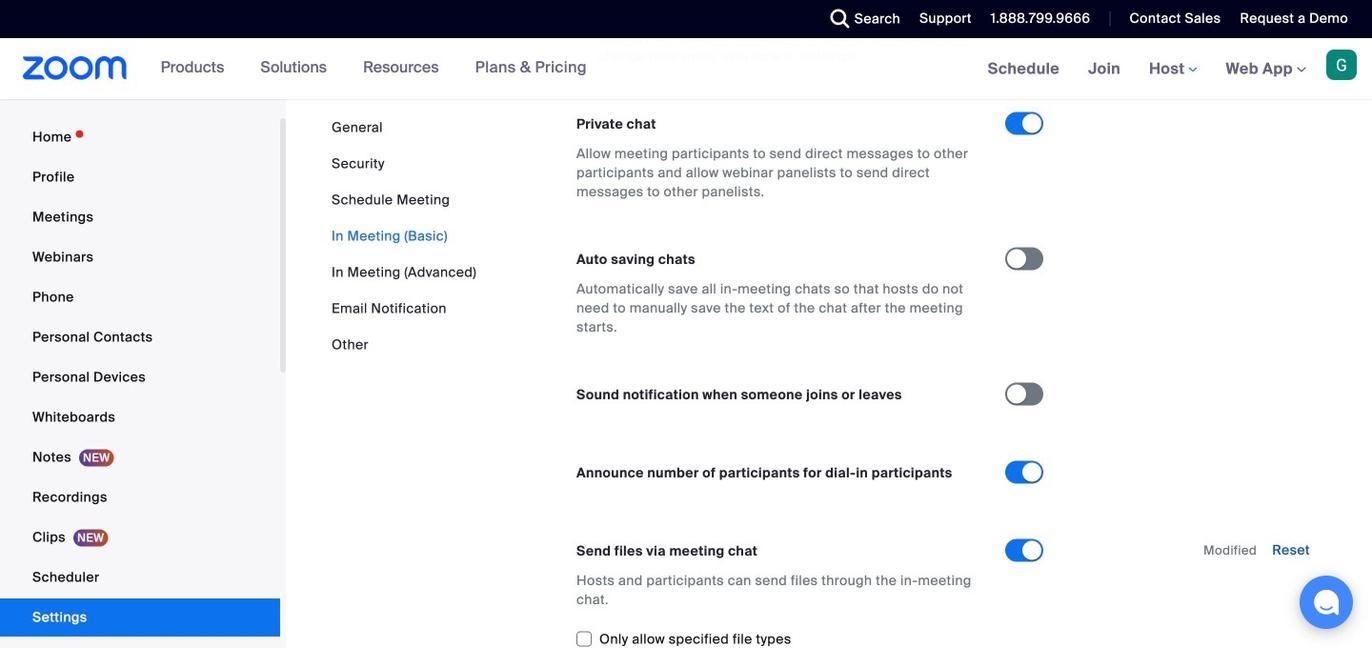 Task type: locate. For each thing, give the bounding box(es) containing it.
product information navigation
[[146, 38, 601, 99]]

zoom logo image
[[23, 56, 127, 80]]

banner
[[0, 38, 1373, 101]]

meetings navigation
[[974, 38, 1373, 101]]

menu bar
[[332, 118, 477, 355]]

profile picture image
[[1327, 50, 1358, 80]]



Task type: describe. For each thing, give the bounding box(es) containing it.
personal menu menu
[[0, 118, 280, 648]]

open chat image
[[1314, 589, 1340, 616]]



Task type: vqa. For each thing, say whether or not it's contained in the screenshot.
Zoom Logo
yes



